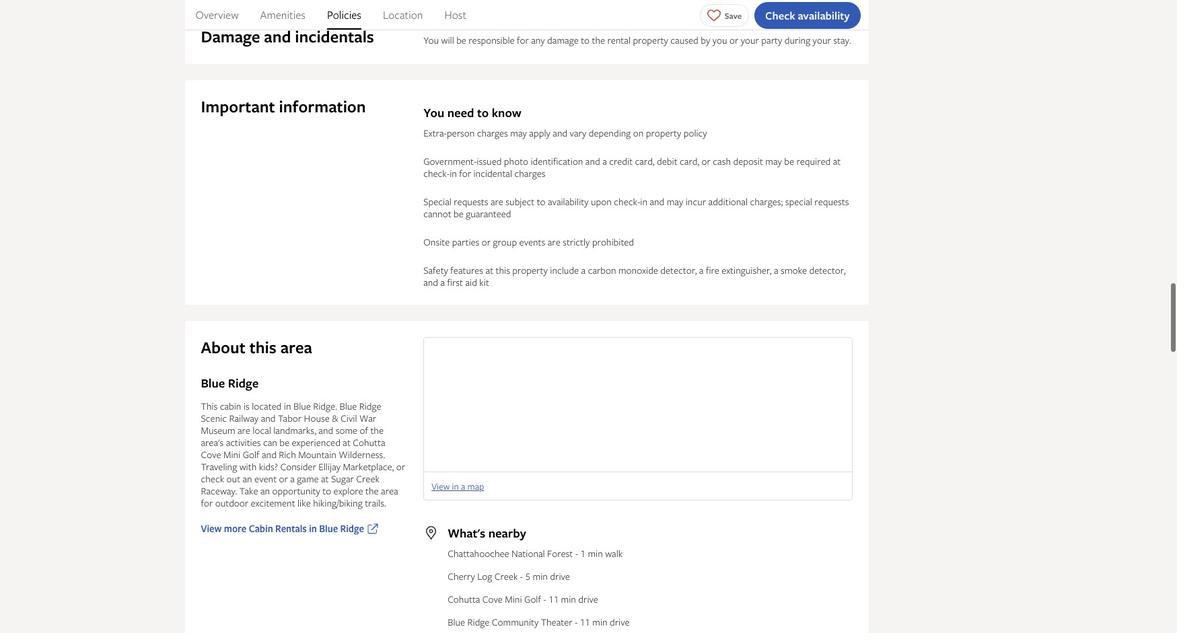 Task type: vqa. For each thing, say whether or not it's contained in the screenshot.
bottom Golf
yes



Task type: locate. For each thing, give the bounding box(es) containing it.
national
[[511, 547, 545, 559]]

charges
[[477, 126, 508, 139], [514, 166, 546, 179]]

at
[[833, 154, 841, 167], [486, 263, 493, 276], [343, 436, 351, 448], [321, 472, 329, 485]]

cohutta down cherry
[[448, 592, 480, 605]]

blue up "this" on the bottom left of the page
[[201, 374, 225, 391]]

a left fire
[[699, 263, 704, 276]]

11 for theater
[[580, 615, 590, 628]]

detector, left fire
[[660, 263, 697, 276]]

0 vertical spatial may
[[510, 126, 527, 139]]

1 your from the left
[[741, 33, 759, 46]]

this inside safety features at this property include a carbon monoxide detector, a fire extinguisher, a smoke detector, and a first aid kit
[[496, 263, 510, 276]]

0 vertical spatial this
[[496, 263, 510, 276]]

1 vertical spatial golf
[[524, 592, 541, 605]]

an right out
[[243, 472, 252, 485]]

may right deposit
[[765, 154, 782, 167]]

property down onsite parties or group events are strictly prohibited
[[512, 263, 548, 276]]

1 horizontal spatial an
[[260, 484, 270, 497]]

1 you from the top
[[423, 33, 439, 46]]

outdoor
[[215, 496, 248, 509]]

view more cabin rentals in blue ridge link
[[201, 522, 407, 535]]

kids?
[[259, 460, 278, 473]]

nearby
[[488, 524, 526, 541]]

check availability button
[[754, 2, 860, 29]]

1 vertical spatial charges
[[514, 166, 546, 179]]

2 detector, from the left
[[809, 263, 846, 276]]

may left apply
[[510, 126, 527, 139]]

your left party
[[741, 33, 759, 46]]

more
[[224, 522, 246, 535]]

property right rental
[[633, 33, 668, 46]]

2 vertical spatial drive
[[610, 615, 630, 628]]

0 horizontal spatial your
[[741, 33, 759, 46]]

1 vertical spatial cove
[[482, 592, 503, 605]]

property right the 'on' on the right top of page
[[646, 126, 681, 139]]

an
[[243, 472, 252, 485], [260, 484, 270, 497]]

1 horizontal spatial this
[[496, 263, 510, 276]]

aid
[[465, 275, 477, 288]]

to
[[581, 33, 590, 46], [477, 104, 489, 121], [537, 195, 545, 208], [323, 484, 331, 497]]

0 vertical spatial cohutta
[[353, 436, 385, 448]]

to right need
[[477, 104, 489, 121]]

requests right 'special'
[[454, 195, 488, 208]]

ridge
[[228, 374, 259, 391], [359, 399, 381, 412], [340, 522, 364, 535], [467, 615, 490, 628]]

subject
[[506, 195, 534, 208]]

1 vertical spatial you
[[423, 104, 444, 121]]

forest
[[547, 547, 573, 559]]

to left explore
[[323, 484, 331, 497]]

0 vertical spatial creek
[[356, 472, 380, 485]]

ellijay
[[318, 460, 341, 473]]

cohutta up marketplace,
[[353, 436, 385, 448]]

0 vertical spatial cove
[[201, 448, 221, 461]]

events
[[519, 235, 545, 248]]

0 vertical spatial availability
[[798, 8, 850, 23]]

0 horizontal spatial check-
[[423, 166, 450, 179]]

this right kit
[[496, 263, 510, 276]]

be inside this cabin is located in blue ridge. blue ridge scenic railway and tabor house & civil war museum are local landmarks, and some of the area's activities can be experienced at cohutta cove mini golf and rich mountain wilderness. traveling with kids? consider ellijay marketplace, or check out an event or a game at sugar creek raceway. take an opportunity to explore the area for outdoor excitement like hiking/biking trails.
[[280, 436, 289, 448]]

cohutta inside this cabin is located in blue ridge. blue ridge scenic railway and tabor house & civil war museum are local landmarks, and some of the area's activities can be experienced at cohutta cove mini golf and rich mountain wilderness. traveling with kids? consider ellijay marketplace, or check out an event or a game at sugar creek raceway. take an opportunity to explore the area for outdoor excitement like hiking/biking trails.
[[353, 436, 385, 448]]

this right about
[[249, 336, 276, 358]]

2 horizontal spatial are
[[548, 235, 560, 248]]

area's
[[201, 436, 224, 448]]

cove inside this cabin is located in blue ridge. blue ridge scenic railway and tabor house & civil war museum are local landmarks, and some of the area's activities can be experienced at cohutta cove mini golf and rich mountain wilderness. traveling with kids? consider ellijay marketplace, or check out an event or a game at sugar creek raceway. take an opportunity to explore the area for outdoor excitement like hiking/biking trails.
[[201, 448, 221, 461]]

1 vertical spatial for
[[459, 166, 471, 179]]

are right events
[[548, 235, 560, 248]]

an right take
[[260, 484, 270, 497]]

policy
[[684, 126, 707, 139]]

0 vertical spatial are
[[491, 195, 503, 208]]

scenic
[[201, 411, 227, 424]]

mini up out
[[223, 448, 240, 461]]

list containing overview
[[185, 0, 868, 30]]

local
[[253, 424, 271, 436]]

charges down know
[[477, 126, 508, 139]]

are inside special requests are subject to availability upon check-in and may incur additional charges; special requests cannot be guaranteed
[[491, 195, 503, 208]]

1 horizontal spatial creek
[[494, 570, 518, 582]]

and left credit in the right top of the page
[[585, 154, 600, 167]]

1 vertical spatial property
[[646, 126, 681, 139]]

- left 1
[[575, 547, 578, 559]]

0 vertical spatial the
[[592, 33, 605, 46]]

you for you will be responsible for any damage to the rental property caused by you or your party during your stay.
[[423, 33, 439, 46]]

apply
[[529, 126, 550, 139]]

golf down 5
[[524, 592, 541, 605]]

and inside safety features at this property include a carbon monoxide detector, a fire extinguisher, a smoke detector, and a first aid kit
[[423, 275, 438, 288]]

or right event
[[279, 472, 288, 485]]

the right explore
[[366, 484, 379, 497]]

you left will
[[423, 33, 439, 46]]

or right marketplace,
[[396, 460, 405, 473]]

check- inside government-issued photo identification and a credit card, debit card, or cash deposit may be required at check-in for incidental charges
[[423, 166, 450, 179]]

11 for golf
[[549, 592, 559, 605]]

1 vertical spatial may
[[765, 154, 782, 167]]

drive for golf
[[578, 592, 598, 605]]

at right the game
[[321, 472, 329, 485]]

2 horizontal spatial for
[[517, 33, 529, 46]]

1 vertical spatial availability
[[548, 195, 589, 208]]

war
[[359, 411, 376, 424]]

a left carbon
[[581, 263, 586, 276]]

2 vertical spatial the
[[366, 484, 379, 497]]

mountain
[[298, 448, 336, 461]]

save
[[725, 10, 742, 21]]

the right of
[[370, 424, 384, 436]]

blue ridge
[[201, 374, 259, 391]]

opportunity
[[272, 484, 320, 497]]

raceway.
[[201, 484, 237, 497]]

be right can
[[280, 436, 289, 448]]

landmarks,
[[273, 424, 316, 436]]

blue ridge community theater - 11 min drive
[[448, 615, 630, 628]]

ridge left community
[[467, 615, 490, 628]]

you need to know
[[423, 104, 521, 121]]

card,
[[635, 154, 655, 167], [680, 154, 699, 167]]

golf inside list
[[524, 592, 541, 605]]

0 horizontal spatial detector,
[[660, 263, 697, 276]]

1 horizontal spatial check-
[[614, 195, 640, 208]]

1 horizontal spatial may
[[667, 195, 683, 208]]

1 horizontal spatial charges
[[514, 166, 546, 179]]

in down government-issued photo identification and a credit card, debit card, or cash deposit may be required at check-in for incidental charges
[[640, 195, 647, 208]]

2 vertical spatial property
[[512, 263, 548, 276]]

2 requests from the left
[[815, 195, 849, 208]]

debit
[[657, 154, 677, 167]]

golf
[[243, 448, 259, 461], [524, 592, 541, 605]]

0 vertical spatial check-
[[423, 166, 450, 179]]

at right aid
[[486, 263, 493, 276]]

ridge right civil
[[359, 399, 381, 412]]

0 horizontal spatial this
[[249, 336, 276, 358]]

government-
[[423, 154, 477, 167]]

golf left can
[[243, 448, 259, 461]]

tabor
[[278, 411, 302, 424]]

1 horizontal spatial card,
[[680, 154, 699, 167]]

to inside this cabin is located in blue ridge. blue ridge scenic railway and tabor house & civil war museum are local landmarks, and some of the area's activities can be experienced at cohutta cove mini golf and rich mountain wilderness. traveling with kids? consider ellijay marketplace, or check out an event or a game at sugar creek raceway. take an opportunity to explore the area for outdoor excitement like hiking/biking trails.
[[323, 484, 331, 497]]

host
[[444, 7, 466, 22]]

know
[[492, 104, 521, 121]]

1 requests from the left
[[454, 195, 488, 208]]

availability left upon
[[548, 195, 589, 208]]

a left credit in the right top of the page
[[602, 154, 607, 167]]

kit
[[479, 275, 489, 288]]

availability
[[798, 8, 850, 23], [548, 195, 589, 208]]

prohibited
[[592, 235, 634, 248]]

rental
[[607, 33, 631, 46]]

0 horizontal spatial are
[[238, 424, 250, 436]]

drive down forest
[[550, 570, 570, 582]]

1 horizontal spatial detector,
[[809, 263, 846, 276]]

0 vertical spatial mini
[[223, 448, 240, 461]]

1 horizontal spatial cohutta
[[448, 592, 480, 605]]

cove down log
[[482, 592, 503, 605]]

to right subject
[[537, 195, 545, 208]]

1 horizontal spatial for
[[459, 166, 471, 179]]

a
[[602, 154, 607, 167], [581, 263, 586, 276], [699, 263, 704, 276], [774, 263, 778, 276], [440, 275, 445, 288], [290, 472, 295, 485]]

1 vertical spatial cohutta
[[448, 592, 480, 605]]

0 vertical spatial 11
[[549, 592, 559, 605]]

availability up stay.
[[798, 8, 850, 23]]

game
[[297, 472, 319, 485]]

stay.
[[833, 33, 851, 46]]

in right located
[[284, 399, 291, 412]]

may inside special requests are subject to availability upon check-in and may incur additional charges; special requests cannot be guaranteed
[[667, 195, 683, 208]]

you up extra-
[[423, 104, 444, 121]]

incidentals
[[295, 25, 374, 47]]

0 horizontal spatial may
[[510, 126, 527, 139]]

overview
[[196, 7, 239, 22]]

0 vertical spatial charges
[[477, 126, 508, 139]]

requests right special
[[815, 195, 849, 208]]

2 horizontal spatial may
[[765, 154, 782, 167]]

0 horizontal spatial availability
[[548, 195, 589, 208]]

mini up community
[[505, 592, 522, 605]]

0 horizontal spatial cove
[[201, 448, 221, 461]]

0 vertical spatial golf
[[243, 448, 259, 461]]

card, left debit
[[635, 154, 655, 167]]

blue
[[201, 374, 225, 391], [293, 399, 311, 412], [339, 399, 357, 412], [319, 522, 338, 535], [448, 615, 465, 628]]

depending
[[589, 126, 631, 139]]

on
[[633, 126, 644, 139]]

0 horizontal spatial card,
[[635, 154, 655, 167]]

creek down 'wilderness.'
[[356, 472, 380, 485]]

responsible
[[469, 33, 515, 46]]

0 horizontal spatial 11
[[549, 592, 559, 605]]

drive down 1
[[578, 592, 598, 605]]

1 vertical spatial check-
[[614, 195, 640, 208]]

2 you from the top
[[423, 104, 444, 121]]

ridge.
[[313, 399, 337, 412]]

0 horizontal spatial creek
[[356, 472, 380, 485]]

1 horizontal spatial mini
[[505, 592, 522, 605]]

0 horizontal spatial cohutta
[[353, 436, 385, 448]]

0 horizontal spatial for
[[201, 496, 213, 509]]

and left rich
[[262, 448, 277, 461]]

area down marketplace,
[[381, 484, 398, 497]]

be left required
[[784, 154, 794, 167]]

0 horizontal spatial golf
[[243, 448, 259, 461]]

area inside this cabin is located in blue ridge. blue ridge scenic railway and tabor house & civil war museum are local landmarks, and some of the area's activities can be experienced at cohutta cove mini golf and rich mountain wilderness. traveling with kids? consider ellijay marketplace, or check out an event or a game at sugar creek raceway. take an opportunity to explore the area for outdoor excitement like hiking/biking trails.
[[381, 484, 398, 497]]

what's
[[448, 524, 485, 541]]

drive right theater
[[610, 615, 630, 628]]

take
[[239, 484, 258, 497]]

1 vertical spatial list
[[448, 547, 630, 633]]

2 card, from the left
[[680, 154, 699, 167]]

list
[[185, 0, 868, 30], [448, 547, 630, 633]]

are inside this cabin is located in blue ridge. blue ridge scenic railway and tabor house & civil war museum are local landmarks, and some of the area's activities can be experienced at cohutta cove mini golf and rich mountain wilderness. traveling with kids? consider ellijay marketplace, or check out an event or a game at sugar creek raceway. take an opportunity to explore the area for outdoor excitement like hiking/biking trails.
[[238, 424, 250, 436]]

sugar
[[331, 472, 354, 485]]

your left stay.
[[813, 33, 831, 46]]

creek right log
[[494, 570, 518, 582]]

group
[[493, 235, 517, 248]]

1 vertical spatial area
[[381, 484, 398, 497]]

1 horizontal spatial are
[[491, 195, 503, 208]]

are left subject
[[491, 195, 503, 208]]

a left first
[[440, 275, 445, 288]]

1 vertical spatial drive
[[578, 592, 598, 605]]

is
[[244, 399, 250, 412]]

charges up subject
[[514, 166, 546, 179]]

2 vertical spatial for
[[201, 496, 213, 509]]

11 up theater
[[549, 592, 559, 605]]

1 horizontal spatial 11
[[580, 615, 590, 628]]

1 horizontal spatial requests
[[815, 195, 849, 208]]

at right required
[[833, 154, 841, 167]]

be right will
[[456, 33, 466, 46]]

a inside government-issued photo identification and a credit card, debit card, or cash deposit may be required at check-in for incidental charges
[[602, 154, 607, 167]]

2 horizontal spatial drive
[[610, 615, 630, 628]]

mini inside list
[[505, 592, 522, 605]]

check- right upon
[[614, 195, 640, 208]]

1 vertical spatial creek
[[494, 570, 518, 582]]

0 horizontal spatial requests
[[454, 195, 488, 208]]

blue down cherry
[[448, 615, 465, 628]]

1 horizontal spatial drive
[[578, 592, 598, 605]]

or left cash
[[702, 154, 711, 167]]

and
[[264, 25, 291, 47], [553, 126, 567, 139], [585, 154, 600, 167], [650, 195, 664, 208], [423, 275, 438, 288], [261, 411, 276, 424], [319, 424, 333, 436], [262, 448, 277, 461]]

1 horizontal spatial area
[[381, 484, 398, 497]]

some
[[336, 424, 357, 436]]

issued
[[477, 154, 502, 167]]

0 vertical spatial list
[[185, 0, 868, 30]]

detector, right smoke
[[809, 263, 846, 276]]

1 horizontal spatial availability
[[798, 8, 850, 23]]

for left issued
[[459, 166, 471, 179]]

cohutta inside list
[[448, 592, 480, 605]]

&
[[332, 411, 338, 424]]

the left rental
[[592, 33, 605, 46]]

1 vertical spatial mini
[[505, 592, 522, 605]]

0 vertical spatial drive
[[550, 570, 570, 582]]

the
[[592, 33, 605, 46], [370, 424, 384, 436], [366, 484, 379, 497]]

activities
[[226, 436, 261, 448]]

0 horizontal spatial area
[[280, 336, 312, 358]]

check- up 'special'
[[423, 166, 450, 179]]

2 vertical spatial are
[[238, 424, 250, 436]]

min up theater
[[561, 592, 576, 605]]

and left incur
[[650, 195, 664, 208]]

and left first
[[423, 275, 438, 288]]

11 right theater
[[580, 615, 590, 628]]

-
[[575, 547, 578, 559], [520, 570, 523, 582], [543, 592, 546, 605], [575, 615, 578, 628]]

card, right debit
[[680, 154, 699, 167]]

availability inside special requests are subject to availability upon check-in and may incur additional charges; special requests cannot be guaranteed
[[548, 195, 589, 208]]

0 horizontal spatial mini
[[223, 448, 240, 461]]

min right 5
[[533, 570, 548, 582]]

for down check
[[201, 496, 213, 509]]

2 vertical spatial may
[[667, 195, 683, 208]]

are left local
[[238, 424, 250, 436]]

0 vertical spatial you
[[423, 33, 439, 46]]

a left the game
[[290, 472, 295, 485]]

cove up check
[[201, 448, 221, 461]]

1 horizontal spatial cove
[[482, 592, 503, 605]]

1 vertical spatial 11
[[580, 615, 590, 628]]

for left the any at the left
[[517, 33, 529, 46]]

first
[[447, 275, 463, 288]]

1 horizontal spatial your
[[813, 33, 831, 46]]

in up 'special'
[[450, 166, 457, 179]]

chattahoochee national forest - 1 min walk
[[448, 547, 623, 559]]

with
[[239, 460, 257, 473]]

ridge left opens in a new window icon
[[340, 522, 364, 535]]

be right cannot
[[454, 207, 464, 220]]

requests
[[454, 195, 488, 208], [815, 195, 849, 208]]

upon
[[591, 195, 612, 208]]

1 horizontal spatial golf
[[524, 592, 541, 605]]



Task type: describe. For each thing, give the bounding box(es) containing it.
special
[[785, 195, 812, 208]]

1 card, from the left
[[635, 154, 655, 167]]

blue down hiking/biking
[[319, 522, 338, 535]]

cohutta cove mini golf - 11 min drive
[[448, 592, 598, 605]]

at inside safety features at this property include a carbon monoxide detector, a fire extinguisher, a smoke detector, and a first aid kit
[[486, 263, 493, 276]]

blue left ridge.
[[293, 399, 311, 412]]

or left group
[[482, 235, 491, 248]]

in right rentals
[[309, 522, 317, 535]]

to right damage
[[581, 33, 590, 46]]

min right theater
[[592, 615, 607, 628]]

or inside government-issued photo identification and a credit card, debit card, or cash deposit may be required at check-in for incidental charges
[[702, 154, 711, 167]]

extinguisher,
[[722, 263, 772, 276]]

0 vertical spatial area
[[280, 336, 312, 358]]

location link
[[383, 0, 423, 30]]

about this area
[[201, 336, 312, 358]]

special requests are subject to availability upon check-in and may incur additional charges; special requests cannot be guaranteed
[[423, 195, 849, 220]]

- up blue ridge community theater - 11 min drive
[[543, 592, 546, 605]]

explore
[[334, 484, 363, 497]]

charges;
[[750, 195, 783, 208]]

ridge up is
[[228, 374, 259, 391]]

0 horizontal spatial drive
[[550, 570, 570, 582]]

monoxide
[[618, 263, 658, 276]]

cherry
[[448, 570, 475, 582]]

in inside this cabin is located in blue ridge. blue ridge scenic railway and tabor house & civil war museum are local landmarks, and some of the area's activities can be experienced at cohutta cove mini golf and rich mountain wilderness. traveling with kids? consider ellijay marketplace, or check out an event or a game at sugar creek raceway. take an opportunity to explore the area for outdoor excitement like hiking/biking trails.
[[284, 399, 291, 412]]

community
[[492, 615, 539, 628]]

vary
[[570, 126, 586, 139]]

min right 1
[[588, 547, 603, 559]]

you
[[712, 33, 727, 46]]

and inside government-issued photo identification and a credit card, debit card, or cash deposit may be required at check-in for incidental charges
[[585, 154, 600, 167]]

theater
[[541, 615, 572, 628]]

important
[[201, 95, 275, 117]]

1 detector, from the left
[[660, 263, 697, 276]]

onsite
[[423, 235, 450, 248]]

0 horizontal spatial an
[[243, 472, 252, 485]]

incidental
[[473, 166, 512, 179]]

cherry log creek - 5 min drive
[[448, 570, 570, 582]]

walk
[[605, 547, 623, 559]]

cove inside list
[[482, 592, 503, 605]]

you will be responsible for any damage to the rental property caused by you or your party during your stay.
[[423, 33, 851, 46]]

located
[[252, 399, 282, 412]]

guaranteed
[[466, 207, 511, 220]]

event
[[254, 472, 277, 485]]

at left of
[[343, 436, 351, 448]]

charges inside government-issued photo identification and a credit card, debit card, or cash deposit may be required at check-in for incidental charges
[[514, 166, 546, 179]]

person
[[447, 126, 475, 139]]

damage and incidentals
[[201, 25, 374, 47]]

onsite parties or group events are strictly prohibited
[[423, 235, 634, 248]]

for inside government-issued photo identification and a credit card, debit card, or cash deposit may be required at check-in for incidental charges
[[459, 166, 471, 179]]

out
[[227, 472, 240, 485]]

include
[[550, 263, 579, 276]]

consider
[[280, 460, 316, 473]]

log
[[477, 570, 492, 582]]

mini inside this cabin is located in blue ridge. blue ridge scenic railway and tabor house & civil war museum are local landmarks, and some of the area's activities can be experienced at cohutta cove mini golf and rich mountain wilderness. traveling with kids? consider ellijay marketplace, or check out an event or a game at sugar creek raceway. take an opportunity to explore the area for outdoor excitement like hiking/biking trails.
[[223, 448, 240, 461]]

rentals
[[275, 522, 307, 535]]

ridge inside this cabin is located in blue ridge. blue ridge scenic railway and tabor house & civil war museum are local landmarks, and some of the area's activities can be experienced at cohutta cove mini golf and rich mountain wilderness. traveling with kids? consider ellijay marketplace, or check out an event or a game at sugar creek raceway. take an opportunity to explore the area for outdoor excitement like hiking/biking trails.
[[359, 399, 381, 412]]

about
[[201, 336, 246, 358]]

1 vertical spatial the
[[370, 424, 384, 436]]

hiking/biking
[[313, 496, 363, 509]]

drive for theater
[[610, 615, 630, 628]]

need
[[447, 104, 474, 121]]

deposit
[[733, 154, 763, 167]]

for inside this cabin is located in blue ridge. blue ridge scenic railway and tabor house & civil war museum are local landmarks, and some of the area's activities can be experienced at cohutta cove mini golf and rich mountain wilderness. traveling with kids? consider ellijay marketplace, or check out an event or a game at sugar creek raceway. take an opportunity to explore the area for outdoor excitement like hiking/biking trails.
[[201, 496, 213, 509]]

wilderness.
[[339, 448, 385, 461]]

credit
[[609, 154, 633, 167]]

property inside safety features at this property include a carbon monoxide detector, a fire extinguisher, a smoke detector, and a first aid kit
[[512, 263, 548, 276]]

check
[[201, 472, 224, 485]]

excitement
[[251, 496, 295, 509]]

- right theater
[[575, 615, 578, 628]]

party
[[761, 33, 782, 46]]

this
[[201, 399, 218, 412]]

5
[[525, 570, 530, 582]]

golf inside this cabin is located in blue ridge. blue ridge scenic railway and tabor house & civil war museum are local landmarks, and some of the area's activities can be experienced at cohutta cove mini golf and rich mountain wilderness. traveling with kids? consider ellijay marketplace, or check out an event or a game at sugar creek raceway. take an opportunity to explore the area for outdoor excitement like hiking/biking trails.
[[243, 448, 259, 461]]

cannot
[[423, 207, 451, 220]]

save button
[[700, 4, 749, 27]]

and left vary
[[553, 126, 567, 139]]

identification
[[531, 154, 583, 167]]

caused
[[670, 33, 698, 46]]

you for you need to know
[[423, 104, 444, 121]]

1
[[580, 547, 585, 559]]

can
[[263, 436, 277, 448]]

any
[[531, 33, 545, 46]]

- left 5
[[520, 570, 523, 582]]

creek inside this cabin is located in blue ridge. blue ridge scenic railway and tabor house & civil war museum are local landmarks, and some of the area's activities can be experienced at cohutta cove mini golf and rich mountain wilderness. traveling with kids? consider ellijay marketplace, or check out an event or a game at sugar creek raceway. take an opportunity to explore the area for outdoor excitement like hiking/biking trails.
[[356, 472, 380, 485]]

trails.
[[365, 496, 386, 509]]

host link
[[444, 0, 466, 30]]

incur
[[686, 195, 706, 208]]

creek inside list
[[494, 570, 518, 582]]

1 vertical spatial are
[[548, 235, 560, 248]]

in inside government-issued photo identification and a credit card, debit card, or cash deposit may be required at check-in for incidental charges
[[450, 166, 457, 179]]

smoke
[[781, 263, 807, 276]]

railway
[[229, 411, 259, 424]]

traveling
[[201, 460, 237, 473]]

or right 'you'
[[729, 33, 738, 46]]

photo
[[504, 154, 528, 167]]

check availability
[[765, 8, 850, 23]]

and left some
[[319, 424, 333, 436]]

carbon
[[588, 263, 616, 276]]

at inside government-issued photo identification and a credit card, debit card, or cash deposit may be required at check-in for incidental charges
[[833, 154, 841, 167]]

2 your from the left
[[813, 33, 831, 46]]

during
[[785, 33, 810, 46]]

by
[[701, 33, 710, 46]]

availability inside button
[[798, 8, 850, 23]]

in inside special requests are subject to availability upon check-in and may incur additional charges; special requests cannot be guaranteed
[[640, 195, 647, 208]]

opens in a new window image
[[367, 522, 379, 535]]

experienced
[[292, 436, 340, 448]]

ridge inside list
[[467, 615, 490, 628]]

a left smoke
[[774, 263, 778, 276]]

will
[[441, 33, 454, 46]]

may inside government-issued photo identification and a credit card, debit card, or cash deposit may be required at check-in for incidental charges
[[765, 154, 782, 167]]

check- inside special requests are subject to availability upon check-in and may incur additional charges; special requests cannot be guaranteed
[[614, 195, 640, 208]]

required
[[796, 154, 831, 167]]

check
[[765, 8, 795, 23]]

to inside special requests are subject to availability upon check-in and may incur additional charges; special requests cannot be guaranteed
[[537, 195, 545, 208]]

extra-person charges may apply and vary depending on property policy
[[423, 126, 707, 139]]

and left tabor
[[261, 411, 276, 424]]

0 horizontal spatial charges
[[477, 126, 508, 139]]

0 vertical spatial property
[[633, 33, 668, 46]]

list containing chattahoochee national forest
[[448, 547, 630, 633]]

and down amenities
[[264, 25, 291, 47]]

additional
[[708, 195, 748, 208]]

1 vertical spatial this
[[249, 336, 276, 358]]

damage
[[547, 33, 579, 46]]

marketplace,
[[343, 460, 394, 473]]

be inside government-issued photo identification and a credit card, debit card, or cash deposit may be required at check-in for incidental charges
[[784, 154, 794, 167]]

of
[[360, 424, 368, 436]]

amenities
[[260, 7, 306, 22]]

amenities link
[[260, 0, 306, 30]]

0 vertical spatial for
[[517, 33, 529, 46]]

extra-
[[423, 126, 447, 139]]

house
[[304, 411, 330, 424]]

museum
[[201, 424, 235, 436]]

fire
[[706, 263, 719, 276]]

be inside special requests are subject to availability upon check-in and may incur additional charges; special requests cannot be guaranteed
[[454, 207, 464, 220]]

a inside this cabin is located in blue ridge. blue ridge scenic railway and tabor house & civil war museum are local landmarks, and some of the area's activities can be experienced at cohutta cove mini golf and rich mountain wilderness. traveling with kids? consider ellijay marketplace, or check out an event or a game at sugar creek raceway. take an opportunity to explore the area for outdoor excitement like hiking/biking trails.
[[290, 472, 295, 485]]

blue right &
[[339, 399, 357, 412]]

and inside special requests are subject to availability upon check-in and may incur additional charges; special requests cannot be guaranteed
[[650, 195, 664, 208]]



